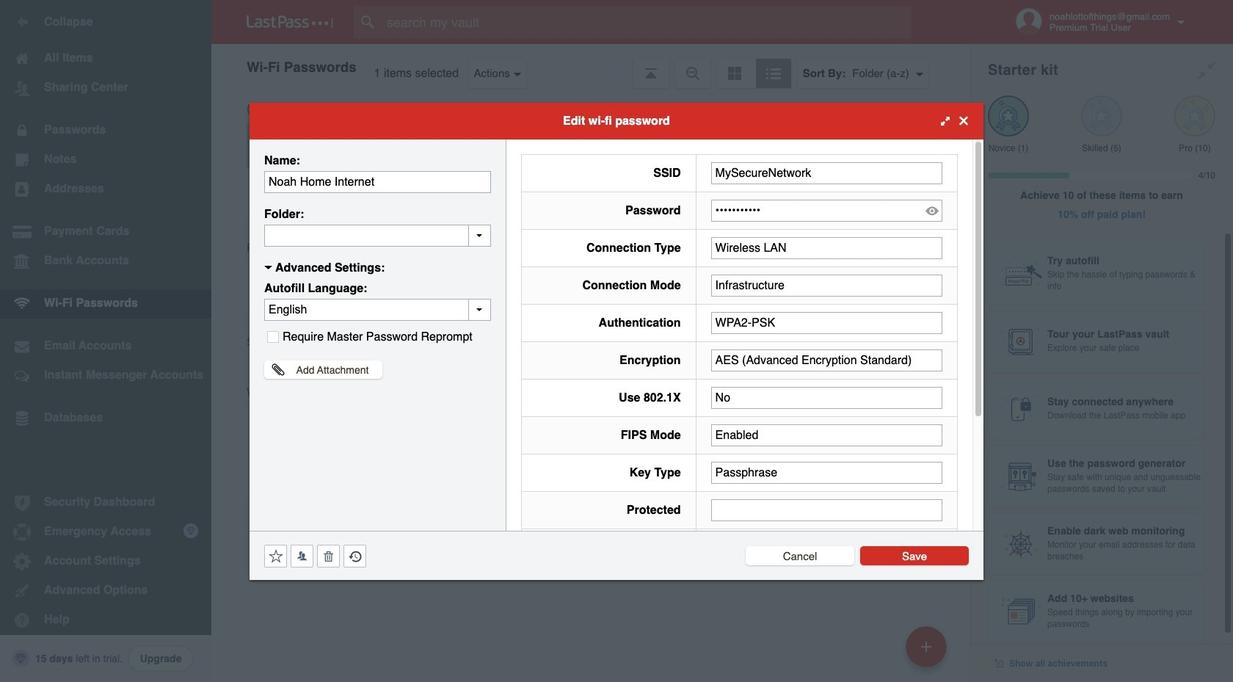Task type: locate. For each thing, give the bounding box(es) containing it.
search my vault text field
[[354, 6, 941, 38]]

Search search field
[[354, 6, 941, 38]]

main navigation navigation
[[0, 0, 211, 682]]

new item image
[[922, 641, 932, 652]]

None text field
[[711, 162, 943, 184], [711, 274, 943, 296], [711, 349, 943, 371], [711, 387, 943, 409], [711, 424, 943, 446], [711, 162, 943, 184], [711, 274, 943, 296], [711, 349, 943, 371], [711, 387, 943, 409], [711, 424, 943, 446]]

vault options navigation
[[211, 44, 971, 88]]

None text field
[[264, 171, 491, 193], [264, 224, 491, 246], [711, 237, 943, 259], [711, 312, 943, 334], [711, 462, 943, 484], [711, 499, 943, 521], [264, 171, 491, 193], [264, 224, 491, 246], [711, 237, 943, 259], [711, 312, 943, 334], [711, 462, 943, 484], [711, 499, 943, 521]]

dialog
[[250, 102, 984, 673]]

None password field
[[711, 199, 943, 221]]

lastpass image
[[247, 15, 333, 29]]



Task type: describe. For each thing, give the bounding box(es) containing it.
new item navigation
[[901, 622, 956, 682]]



